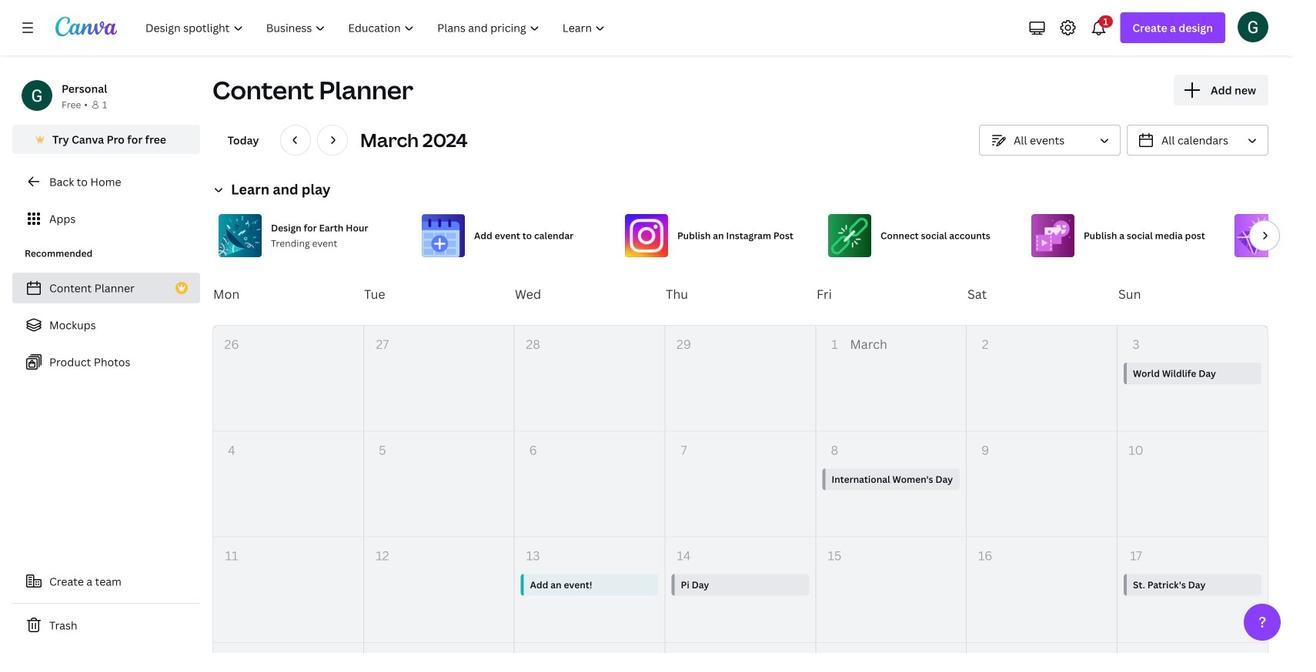 Task type: locate. For each thing, give the bounding box(es) containing it.
list
[[12, 273, 200, 377]]

row
[[213, 263, 1269, 325], [213, 326, 1268, 432], [213, 432, 1268, 537], [213, 537, 1268, 643], [213, 643, 1268, 653]]

monday column header
[[213, 263, 363, 325]]

thursday column header
[[665, 263, 816, 325]]



Task type: describe. For each thing, give the bounding box(es) containing it.
wednesday column header
[[514, 263, 665, 325]]

saturday column header
[[967, 263, 1118, 325]]

friday column header
[[816, 263, 967, 325]]

greg robinson image
[[1238, 11, 1269, 42]]

sunday column header
[[1118, 263, 1269, 325]]

tuesday column header
[[363, 263, 514, 325]]

top level navigation element
[[136, 12, 619, 43]]



Task type: vqa. For each thing, say whether or not it's contained in the screenshot.
Wednesday column header
yes



